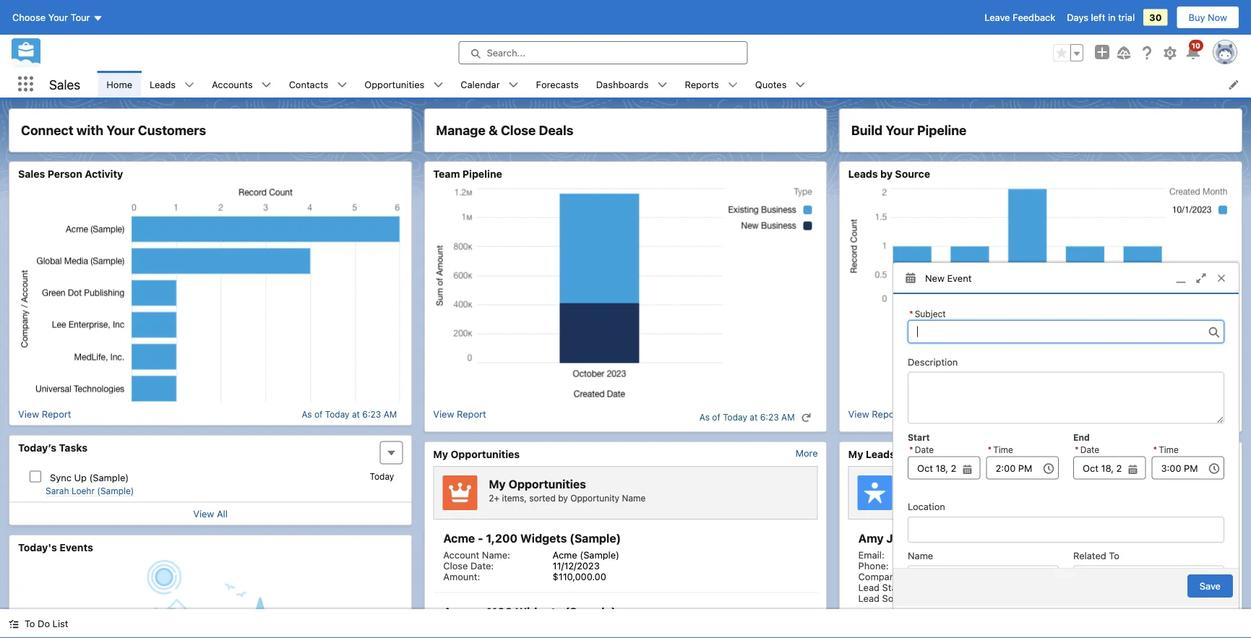 Task type: locate. For each thing, give the bounding box(es) containing it.
to right related
[[1109, 550, 1120, 561]]

2 vertical spatial opportunities
[[509, 477, 586, 491]]

show more my leads records element
[[1211, 448, 1234, 459]]

sorted inside my opportunities 2+ items, sorted by opportunity name
[[529, 493, 556, 503]]

text default image left calendar
[[433, 80, 443, 90]]

quotes list item
[[747, 71, 814, 98]]

acme - 1100 widgets (sample) link
[[443, 604, 808, 638]]

0 horizontal spatial items,
[[502, 493, 527, 503]]

forecasts
[[536, 79, 579, 90]]

view report up my leads
[[849, 409, 902, 420]]

event
[[948, 273, 972, 283]]

1 vertical spatial sales
[[18, 168, 45, 180]]

account name:
[[443, 550, 510, 560]]

2 vertical spatial acme
[[443, 606, 475, 619]]

sorted for close
[[529, 493, 556, 503]]

0 vertical spatial close
[[501, 123, 536, 138]]

* date
[[910, 445, 934, 455], [1075, 445, 1100, 455]]

0 vertical spatial -
[[478, 532, 483, 546]]

view report link up my leads
[[849, 409, 902, 426]]

text default image down the search...
[[509, 80, 519, 90]]

report up today's tasks
[[42, 409, 71, 420]]

2+
[[489, 493, 500, 503], [904, 493, 915, 503]]

* date for end
[[1075, 445, 1100, 455]]

sorted inside the my leads 2+ items, sorted by name
[[945, 493, 971, 503]]

your
[[48, 12, 68, 23], [106, 123, 135, 138], [886, 123, 914, 138]]

2 date from the left
[[1081, 445, 1100, 455]]

2 horizontal spatial report
[[872, 409, 902, 420]]

choose
[[12, 12, 46, 23]]

1 horizontal spatial * time
[[1154, 445, 1179, 455]]

2 - from the top
[[478, 606, 483, 619]]

1 report from the left
[[42, 409, 71, 420]]

1 * time from the left
[[988, 445, 1014, 455]]

0 horizontal spatial close
[[443, 560, 468, 571]]

2+ up 1,200
[[489, 493, 500, 503]]

2 items, from the left
[[917, 493, 942, 503]]

report up my leads link on the right of the page
[[872, 409, 902, 420]]

lead down company:
[[859, 593, 880, 604]]

text default image inside quotes list item
[[796, 80, 806, 90]]

1 horizontal spatial view report link
[[433, 409, 486, 426]]

to inside to do list button
[[25, 619, 35, 629]]

(sample) down sync up (sample) link
[[97, 486, 134, 496]]

1 horizontal spatial name
[[908, 550, 934, 561]]

opportunities
[[365, 79, 425, 90], [451, 448, 520, 460], [509, 477, 586, 491]]

amy
[[859, 532, 884, 546]]

items, inside my opportunities 2+ items, sorted by opportunity name
[[502, 493, 527, 503]]

acme (sample)
[[553, 550, 620, 560]]

view for manage & close deals
[[433, 409, 454, 420]]

0 horizontal spatial by
[[558, 493, 568, 503]]

view report link up today's
[[18, 409, 71, 420]]

lead down phone:
[[859, 582, 880, 593]]

text default image right accounts
[[262, 80, 272, 90]]

view report
[[18, 409, 71, 420], [433, 409, 486, 420], [849, 409, 902, 420]]

1 vertical spatial opportunities
[[451, 448, 520, 460]]

widgets right 1,200
[[521, 532, 567, 546]]

widgets for 1100
[[516, 606, 562, 619]]

group down "days"
[[1053, 44, 1084, 61]]

sorted
[[529, 493, 556, 503], [945, 493, 971, 503]]

related to
[[1074, 550, 1120, 561]]

group down start
[[908, 444, 981, 480]]

1 horizontal spatial your
[[106, 123, 135, 138]]

your right the with
[[106, 123, 135, 138]]

2 sorted from the left
[[945, 493, 971, 503]]

customers
[[138, 123, 206, 138]]

sales up connect
[[49, 76, 80, 92]]

1 items, from the left
[[502, 493, 527, 503]]

sales left person
[[18, 168, 45, 180]]

2 * date from the left
[[1075, 445, 1100, 455]]

acme for acme (sample)
[[553, 550, 578, 560]]

buy now
[[1189, 12, 1228, 23]]

1 more link from the left
[[796, 448, 818, 459]]

opportunity
[[571, 493, 620, 503]]

name inside new event dialog
[[908, 550, 934, 561]]

0 horizontal spatial name
[[622, 493, 646, 503]]

2 2+ from the left
[[904, 493, 915, 503]]

1 more from the left
[[796, 448, 818, 459]]

items, inside the my leads 2+ items, sorted by name
[[917, 493, 942, 503]]

end
[[1074, 433, 1090, 443]]

2 * time from the left
[[1154, 445, 1179, 455]]

(sample) up "sarah loehr (sample)" link
[[89, 472, 129, 483]]

date
[[915, 445, 934, 455], [1081, 445, 1100, 455]]

Description text field
[[908, 372, 1225, 424]]

text default image for dashboards
[[658, 80, 668, 90]]

1 horizontal spatial today
[[370, 472, 394, 482]]

2 time from the left
[[1159, 445, 1179, 455]]

1 horizontal spatial time
[[1159, 445, 1179, 455]]

your inside dropdown button
[[48, 12, 68, 23]]

time left show more my leads records element
[[1159, 445, 1179, 455]]

2 horizontal spatial view report
[[849, 409, 902, 420]]

2 horizontal spatial by
[[974, 493, 983, 503]]

items, up amy jordan (sample)
[[917, 493, 942, 503]]

1
[[968, 560, 972, 571]]

team
[[433, 168, 460, 180]]

1 date from the left
[[915, 445, 934, 455]]

0 horizontal spatial report
[[42, 409, 71, 420]]

buy
[[1189, 12, 1206, 23]]

text default image inside reports list item
[[728, 80, 738, 90]]

your for choose
[[48, 12, 68, 23]]

by left source
[[881, 168, 893, 180]]

acme up the '$110,000.00'
[[553, 550, 578, 560]]

date for end
[[1081, 445, 1100, 455]]

sorted up amy jordan (sample)
[[945, 493, 971, 503]]

of
[[315, 409, 323, 419], [712, 412, 721, 423]]

new
[[926, 273, 945, 283]]

search...
[[487, 47, 526, 58]]

time
[[994, 445, 1014, 455], [1159, 445, 1179, 455]]

reports list item
[[676, 71, 747, 98]]

time up the my leads 2+ items, sorted by name
[[994, 445, 1014, 455]]

text default image inside dashboards list item
[[658, 80, 668, 90]]

text default image right contacts
[[337, 80, 347, 90]]

1 vertical spatial -
[[478, 606, 483, 619]]

to do list
[[25, 619, 68, 629]]

0 vertical spatial acme
[[443, 532, 475, 546]]

2 more from the left
[[1211, 448, 1234, 459]]

my leads link
[[849, 448, 896, 461]]

by
[[881, 168, 893, 180], [558, 493, 568, 503], [974, 493, 983, 503]]

2 report from the left
[[457, 409, 486, 420]]

view up my opportunities
[[433, 409, 454, 420]]

your right build
[[886, 123, 914, 138]]

text default image left do
[[9, 619, 19, 629]]

0 vertical spatial to
[[1109, 550, 1120, 561]]

opportunities inside my opportunities 2+ items, sorted by opportunity name
[[509, 477, 586, 491]]

0 vertical spatial opportunities
[[365, 79, 425, 90]]

acme - 1,200 widgets (sample)
[[443, 532, 621, 546]]

* left show more my leads records element
[[1154, 445, 1158, 455]]

subject
[[915, 309, 946, 319]]

1,200
[[486, 532, 518, 546]]

close right &
[[501, 123, 536, 138]]

0 horizontal spatial of
[[315, 409, 323, 419]]

opportunities for my opportunities 2+ items, sorted by opportunity name
[[509, 477, 586, 491]]

1 time from the left
[[994, 445, 1014, 455]]

by inside the my leads 2+ items, sorted by name
[[974, 493, 983, 503]]

leads inside list item
[[150, 79, 176, 90]]

text default image
[[184, 80, 195, 90], [337, 80, 347, 90], [433, 80, 443, 90], [802, 413, 812, 423], [9, 619, 19, 629]]

1 view report link from the left
[[18, 409, 71, 420]]

text default image inside to do list button
[[9, 619, 19, 629]]

view report link
[[18, 409, 71, 420], [433, 409, 486, 426], [849, 409, 902, 426]]

0 horizontal spatial to
[[25, 619, 35, 629]]

date down start
[[915, 445, 934, 455]]

None text field
[[1074, 457, 1146, 480], [1152, 457, 1225, 480], [1074, 457, 1146, 480], [1152, 457, 1225, 480]]

1 horizontal spatial report
[[457, 409, 486, 420]]

1 horizontal spatial items,
[[917, 493, 942, 503]]

description
[[908, 357, 958, 367]]

* time up the my leads 2+ items, sorted by name
[[988, 445, 1014, 455]]

text default image inside contacts list item
[[337, 80, 347, 90]]

my inside my opportunities 2+ items, sorted by opportunity name
[[489, 477, 506, 491]]

30
[[1150, 12, 1162, 23]]

pipeline right team
[[463, 168, 502, 180]]

0 vertical spatial pipeline
[[917, 123, 967, 138]]

view report for deals
[[433, 409, 486, 420]]

- for 1,200
[[478, 532, 483, 546]]

1 horizontal spatial sales
[[49, 76, 80, 92]]

* time for start
[[988, 445, 1014, 455]]

more for build your pipeline
[[1211, 448, 1234, 459]]

text default image up show more my leads records element
[[1217, 413, 1227, 423]]

3 view report link from the left
[[849, 409, 902, 426]]

1 horizontal spatial to
[[1109, 550, 1120, 561]]

2 horizontal spatial view report link
[[849, 409, 902, 426]]

as
[[302, 409, 312, 419], [700, 412, 710, 423]]

lead
[[859, 582, 880, 593], [859, 593, 880, 604]]

2 more link from the left
[[1211, 448, 1234, 459]]

0 horizontal spatial more
[[796, 448, 818, 459]]

0 horizontal spatial view report link
[[18, 409, 71, 420]]

2 view report from the left
[[433, 409, 486, 420]]

text default image inside accounts "list item"
[[262, 80, 272, 90]]

1 horizontal spatial * date
[[1075, 445, 1100, 455]]

0 vertical spatial widgets
[[521, 532, 567, 546]]

1 vertical spatial pipeline
[[463, 168, 502, 180]]

buy now button
[[1177, 6, 1240, 29]]

report
[[42, 409, 71, 420], [457, 409, 486, 420], [872, 409, 902, 420]]

view up my leads link on the right of the page
[[849, 409, 870, 420]]

0 vertical spatial sales
[[49, 76, 80, 92]]

1 horizontal spatial more link
[[1211, 448, 1234, 459]]

home link
[[98, 71, 141, 98]]

text default image right reports
[[728, 80, 738, 90]]

text default image left the reports link
[[658, 80, 668, 90]]

* left subject
[[910, 309, 914, 319]]

my leads
[[849, 448, 896, 460]]

start
[[908, 433, 930, 443]]

1 horizontal spatial of
[[712, 412, 721, 423]]

my inside the my leads 2+ items, sorted by name
[[904, 477, 921, 491]]

* date down the end
[[1075, 445, 1100, 455]]

by left opportunity
[[558, 493, 568, 503]]

0 horizontal spatial * date
[[910, 445, 934, 455]]

-
[[478, 532, 483, 546], [478, 606, 483, 619]]

view report for customers
[[18, 409, 71, 420]]

view up today's
[[18, 409, 39, 420]]

0 horizontal spatial date
[[915, 445, 934, 455]]

text default image right quotes at the right top of the page
[[796, 80, 806, 90]]

view report link up my opportunities
[[433, 409, 486, 426]]

today's
[[18, 542, 57, 553]]

view report up my opportunities
[[433, 409, 486, 420]]

person
[[48, 168, 82, 180]]

0 horizontal spatial more link
[[796, 448, 818, 459]]

1 horizontal spatial more
[[1211, 448, 1234, 459]]

text default image for opportunities
[[433, 80, 443, 90]]

name up 1 (800) 667-6389
[[986, 493, 1010, 503]]

group down the end
[[1074, 444, 1146, 480]]

group
[[1053, 44, 1084, 61], [908, 444, 981, 480], [1074, 444, 1146, 480]]

2 horizontal spatial name
[[986, 493, 1010, 503]]

loehr
[[72, 486, 95, 496]]

search... button
[[459, 41, 748, 64]]

date down the end
[[1081, 445, 1100, 455]]

lead for lead source:
[[859, 593, 880, 604]]

list containing home
[[98, 71, 1252, 98]]

1 horizontal spatial pipeline
[[917, 123, 967, 138]]

text default image for reports
[[728, 80, 738, 90]]

10 button
[[1185, 40, 1204, 61]]

trial
[[1119, 12, 1135, 23]]

1 2+ from the left
[[489, 493, 500, 503]]

0 horizontal spatial 6:​23
[[362, 409, 381, 419]]

text default image
[[262, 80, 272, 90], [509, 80, 519, 90], [658, 80, 668, 90], [728, 80, 738, 90], [796, 80, 806, 90], [1217, 413, 1227, 423]]

1 horizontal spatial at
[[750, 412, 758, 423]]

1 horizontal spatial 2+
[[904, 493, 915, 503]]

1 horizontal spatial date
[[1081, 445, 1100, 455]]

name right opportunity
[[622, 493, 646, 503]]

acme for acme - 1,200 widgets (sample)
[[443, 532, 475, 546]]

1 vertical spatial widgets
[[516, 606, 562, 619]]

0 horizontal spatial today
[[325, 409, 350, 419]]

amy jordan (sample)
[[859, 532, 980, 546]]

* time left show more my leads records element
[[1154, 445, 1179, 455]]

reports link
[[676, 71, 728, 98]]

view
[[18, 409, 39, 420], [433, 409, 454, 420], [849, 409, 870, 420], [193, 509, 214, 520]]

report for customers
[[42, 409, 71, 420]]

widgets right 1100
[[516, 606, 562, 619]]

2+ for your
[[904, 493, 915, 503]]

0 horizontal spatial 2+
[[489, 493, 500, 503]]

accounts list item
[[203, 71, 280, 98]]

* up the my leads 2+ items, sorted by name
[[988, 445, 992, 455]]

accounts
[[212, 79, 253, 90]]

items, up 1,200
[[502, 493, 527, 503]]

text default image inside opportunities list item
[[433, 80, 443, 90]]

new event
[[926, 273, 972, 283]]

(sample) down the '$110,000.00'
[[565, 606, 616, 619]]

report up my opportunities
[[457, 409, 486, 420]]

2 view report link from the left
[[433, 409, 486, 426]]

acme down amount:
[[443, 606, 475, 619]]

by for build your pipeline
[[974, 493, 983, 503]]

2+ up jordan
[[904, 493, 915, 503]]

1 - from the top
[[478, 532, 483, 546]]

1 horizontal spatial close
[[501, 123, 536, 138]]

None text field
[[908, 320, 1225, 344], [908, 457, 981, 480], [987, 457, 1059, 480], [908, 320, 1225, 344], [908, 457, 981, 480], [987, 457, 1059, 480]]

* time
[[988, 445, 1014, 455], [1154, 445, 1179, 455]]

1 view report from the left
[[18, 409, 71, 420]]

1 horizontal spatial view report
[[433, 409, 486, 420]]

- up "account name:"
[[478, 532, 483, 546]]

view left all
[[193, 509, 214, 520]]

1 * date from the left
[[910, 445, 934, 455]]

- for 1100
[[478, 606, 483, 619]]

by inside my opportunities 2+ items, sorted by opportunity name
[[558, 493, 568, 503]]

2 lead from the top
[[859, 593, 880, 604]]

leads inside the my leads 2+ items, sorted by name
[[924, 477, 957, 491]]

2+ inside my opportunities 2+ items, sorted by opportunity name
[[489, 493, 500, 503]]

1 lead from the top
[[859, 582, 880, 593]]

sorted up acme - 1,200 widgets (sample)
[[529, 493, 556, 503]]

name down amy jordan (sample)
[[908, 550, 934, 561]]

by right location on the bottom of page
[[974, 493, 983, 503]]

1 vertical spatial to
[[25, 619, 35, 629]]

deals
[[539, 123, 574, 138]]

(sample) up the '$110,000.00'
[[580, 550, 620, 560]]

1 sorted from the left
[[529, 493, 556, 503]]

my
[[433, 448, 448, 460], [849, 448, 864, 460], [489, 477, 506, 491], [904, 477, 921, 491]]

1 horizontal spatial 6:​23
[[760, 412, 779, 423]]

to left do
[[25, 619, 35, 629]]

* date down start
[[910, 445, 934, 455]]

today's tasks
[[18, 442, 88, 454]]

1 horizontal spatial sorted
[[945, 493, 971, 503]]

text default image inside leads list item
[[184, 80, 195, 90]]

* subject
[[910, 309, 946, 319]]

quotes
[[755, 79, 787, 90]]

view report link for customers
[[18, 409, 71, 420]]

list
[[98, 71, 1252, 98]]

0 horizontal spatial sales
[[18, 168, 45, 180]]

0 horizontal spatial * time
[[988, 445, 1014, 455]]

name inside the my leads 2+ items, sorted by name
[[986, 493, 1010, 503]]

0 horizontal spatial at
[[352, 409, 360, 419]]

view report up today's
[[18, 409, 71, 420]]

- left 1100
[[478, 606, 483, 619]]

pipeline
[[917, 123, 967, 138], [463, 168, 502, 180]]

0 horizontal spatial as of today at 6:​23 am
[[302, 409, 397, 419]]

sorted for pipeline
[[945, 493, 971, 503]]

new event dialog
[[893, 262, 1240, 622]]

close left date:
[[443, 560, 468, 571]]

2+ inside the my leads 2+ items, sorted by name
[[904, 493, 915, 503]]

0 horizontal spatial sorted
[[529, 493, 556, 503]]

text default image left accounts link at the left
[[184, 80, 195, 90]]

to inside new event dialog
[[1109, 550, 1120, 561]]

widgets for 1,200
[[521, 532, 567, 546]]

0 horizontal spatial your
[[48, 12, 68, 23]]

2 horizontal spatial your
[[886, 123, 914, 138]]

pipeline up source
[[917, 123, 967, 138]]

acme up "account"
[[443, 532, 475, 546]]

leads
[[150, 79, 176, 90], [849, 168, 878, 180], [866, 448, 896, 460], [924, 477, 957, 491]]

connect with your customers
[[21, 123, 206, 138]]

text default image inside calendar list item
[[509, 80, 519, 90]]

0 horizontal spatial view report
[[18, 409, 71, 420]]

0 horizontal spatial time
[[994, 445, 1014, 455]]

2 horizontal spatial today
[[723, 412, 748, 423]]

tasks
[[59, 442, 88, 454]]

your left tour at the top
[[48, 12, 68, 23]]

activity
[[85, 168, 123, 180]]

your for build
[[886, 123, 914, 138]]

1 vertical spatial acme
[[553, 550, 578, 560]]

my opportunities link
[[433, 448, 520, 461]]

my for my opportunities 2+ items, sorted by opportunity name
[[489, 477, 506, 491]]



Task type: describe. For each thing, give the bounding box(es) containing it.
date for start
[[915, 445, 934, 455]]

home
[[106, 79, 132, 90]]

days
[[1067, 12, 1089, 23]]

opportunities inside list item
[[365, 79, 425, 90]]

name inside my opportunities 2+ items, sorted by opportunity name
[[622, 493, 646, 503]]

accounts link
[[203, 71, 262, 98]]

more link for build your pipeline
[[1211, 448, 1234, 459]]

* time for end
[[1154, 445, 1179, 455]]

lead source:
[[859, 593, 916, 604]]

with
[[76, 123, 103, 138]]

sarah
[[46, 486, 69, 496]]

1 horizontal spatial by
[[881, 168, 893, 180]]

choose your tour
[[12, 12, 90, 23]]

sync up (sample) link
[[50, 472, 129, 483]]

account
[[443, 550, 480, 560]]

2+ for &
[[489, 493, 500, 503]]

sarah loehr (sample) link
[[46, 486, 134, 497]]

group for start
[[908, 444, 981, 480]]

3 view report from the left
[[849, 409, 902, 420]]

1 vertical spatial close
[[443, 560, 468, 571]]

my for my leads 2+ items, sorted by name
[[904, 477, 921, 491]]

by for manage & close deals
[[558, 493, 568, 503]]

my leads 2+ items, sorted by name
[[904, 477, 1010, 503]]

10
[[1192, 41, 1201, 50]]

$110,000.00
[[553, 571, 607, 582]]

view all
[[193, 509, 228, 520]]

text default image for calendar
[[509, 80, 519, 90]]

list
[[53, 619, 68, 629]]

leave feedback link
[[985, 12, 1056, 23]]

more link for manage & close deals
[[796, 448, 818, 459]]

all
[[217, 509, 228, 520]]

my for my opportunities
[[433, 448, 448, 460]]

1 horizontal spatial am
[[782, 412, 795, 423]]

opportunities link
[[356, 71, 433, 98]]

related
[[1074, 550, 1107, 561]]

sales for sales
[[49, 76, 80, 92]]

1 horizontal spatial as
[[700, 412, 710, 423]]

connect
[[21, 123, 73, 138]]

time for start
[[994, 445, 1014, 455]]

date:
[[471, 560, 494, 571]]

opportunities for my opportunities
[[451, 448, 520, 460]]

today's
[[18, 442, 57, 454]]

show more my opportunities records element
[[796, 448, 818, 459]]

choose your tour button
[[12, 6, 104, 29]]

my opportunities
[[433, 448, 520, 460]]

calendar link
[[452, 71, 509, 98]]

days left in trial
[[1067, 12, 1135, 23]]

leave feedback
[[985, 12, 1056, 23]]

team pipeline
[[433, 168, 502, 180]]

leads list item
[[141, 71, 203, 98]]

text default image for accounts
[[262, 80, 272, 90]]

email:
[[859, 550, 885, 560]]

acme - 1100 widgets (sample)
[[443, 606, 616, 619]]

more for manage & close deals
[[796, 448, 818, 459]]

contacts
[[289, 79, 329, 90]]

667-
[[1002, 560, 1024, 571]]

(sample) up 1
[[929, 532, 980, 546]]

sales for sales person activity
[[18, 168, 45, 180]]

manage & close deals
[[436, 123, 574, 138]]

* down the end
[[1075, 445, 1079, 455]]

text default image for leads
[[184, 80, 195, 90]]

1 (800) 667-6389
[[968, 560, 1048, 571]]

11/12/2023
[[553, 560, 600, 571]]

leads link
[[141, 71, 184, 98]]

my opportunities 2+ items, sorted by opportunity name
[[489, 477, 646, 503]]

time for end
[[1159, 445, 1179, 455]]

location
[[908, 501, 946, 512]]

group for end
[[1074, 444, 1146, 480]]

in
[[1108, 12, 1116, 23]]

view all link
[[193, 509, 228, 520]]

0 horizontal spatial am
[[384, 409, 397, 419]]

calendar
[[461, 79, 500, 90]]

dashboards
[[596, 79, 649, 90]]

source:
[[883, 593, 916, 604]]

view for connect with your customers
[[18, 409, 39, 420]]

jordan
[[887, 532, 926, 546]]

manage
[[436, 123, 486, 138]]

phone:
[[859, 560, 889, 571]]

calendar list item
[[452, 71, 528, 98]]

(sample) up acme (sample)
[[570, 532, 621, 546]]

do
[[38, 619, 50, 629]]

acme for acme - 1100 widgets (sample)
[[443, 606, 475, 619]]

save
[[1200, 581, 1221, 592]]

dashboards link
[[588, 71, 658, 98]]

6389
[[1024, 560, 1048, 571]]

now
[[1208, 12, 1228, 23]]

dashboards list item
[[588, 71, 676, 98]]

build your pipeline
[[852, 123, 967, 138]]

report for deals
[[457, 409, 486, 420]]

tour
[[71, 12, 90, 23]]

text default image up 'show more my opportunities records' element at the right of page
[[802, 413, 812, 423]]

1 horizontal spatial as of today at 6:​23 am
[[700, 412, 795, 423]]

close date:
[[443, 560, 494, 571]]

view report link for deals
[[433, 409, 486, 426]]

lead status:
[[859, 582, 913, 593]]

today's events
[[18, 542, 93, 553]]

&
[[489, 123, 498, 138]]

(800)
[[975, 560, 1000, 571]]

my for my leads
[[849, 448, 864, 460]]

* down start
[[910, 445, 914, 455]]

to do list button
[[0, 610, 77, 638]]

contacts list item
[[280, 71, 356, 98]]

text default image for quotes
[[796, 80, 806, 90]]

lead for lead status:
[[859, 582, 880, 593]]

Location text field
[[908, 517, 1225, 543]]

* date for start
[[910, 445, 934, 455]]

events
[[60, 542, 93, 553]]

view for build your pipeline
[[849, 409, 870, 420]]

sales person activity
[[18, 168, 123, 180]]

quotes link
[[747, 71, 796, 98]]

leave
[[985, 12, 1010, 23]]

0 horizontal spatial pipeline
[[463, 168, 502, 180]]

amount:
[[443, 571, 480, 582]]

up
[[74, 472, 87, 483]]

reports
[[685, 79, 719, 90]]

text default image for contacts
[[337, 80, 347, 90]]

items, for close
[[502, 493, 527, 503]]

0 horizontal spatial as
[[302, 409, 312, 419]]

sync up (sample) sarah loehr (sample)
[[46, 472, 134, 496]]

left
[[1091, 12, 1106, 23]]

status:
[[883, 582, 913, 593]]

items, for pipeline
[[917, 493, 942, 503]]

save button
[[1188, 575, 1234, 598]]

opportunities list item
[[356, 71, 452, 98]]

3 report from the left
[[872, 409, 902, 420]]



Task type: vqa. For each thing, say whether or not it's contained in the screenshot.
Steele on the left of the page
no



